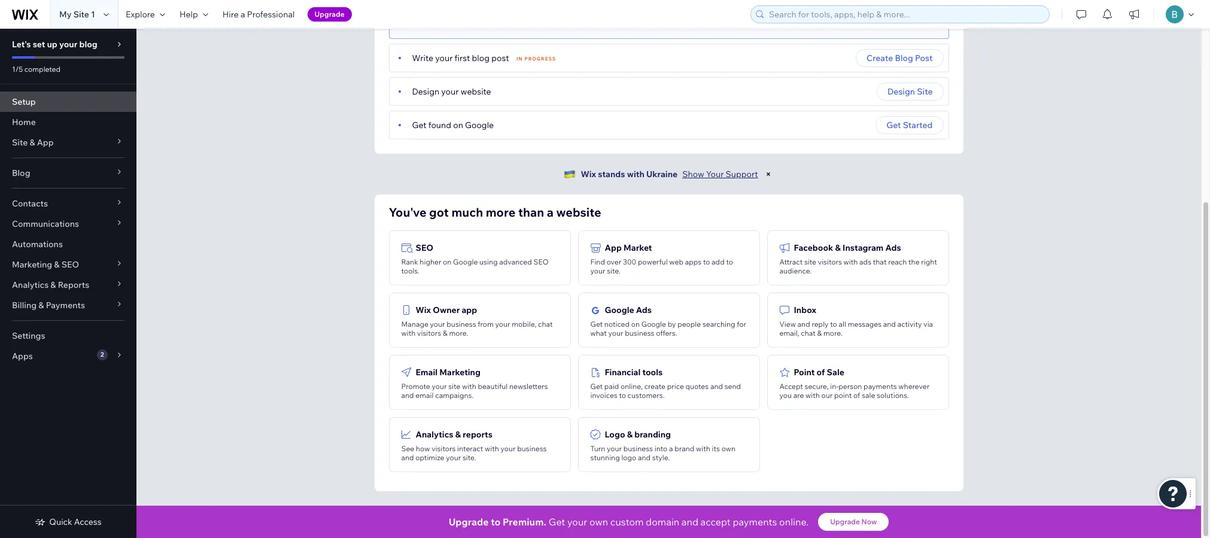 Task type: describe. For each thing, give the bounding box(es) containing it.
messages
[[848, 320, 882, 329]]

wix for wix stands with ukraine show your support
[[581, 169, 596, 180]]

online.
[[779, 516, 809, 528]]

and left activity
[[883, 320, 896, 329]]

web
[[669, 257, 684, 266]]

email
[[416, 391, 434, 400]]

site & app button
[[0, 132, 136, 153]]

reports
[[463, 429, 493, 440]]

marketing & seo button
[[0, 254, 136, 275]]

blog inside popup button
[[12, 168, 30, 178]]

your right "interact"
[[501, 444, 516, 453]]

blog inside button
[[895, 53, 913, 63]]

upgrade now
[[830, 517, 877, 526]]

to inside view and reply to all messages and activity via email, chat & more.
[[830, 320, 837, 329]]

get found on google
[[412, 120, 494, 130]]

online,
[[621, 382, 643, 391]]

site. for market
[[607, 266, 621, 275]]

manage
[[401, 320, 429, 329]]

let's set up your blog
[[12, 39, 97, 50]]

contacts
[[12, 198, 48, 209]]

site for my
[[73, 9, 89, 20]]

facebook & instagram ads
[[794, 242, 901, 253]]

premium.
[[503, 516, 546, 528]]

to left add
[[703, 257, 710, 266]]

get for get found on google
[[412, 120, 427, 130]]

owner
[[433, 305, 460, 315]]

site inside attract site visitors with ads that reach the right audience.
[[804, 257, 816, 266]]

interact
[[457, 444, 483, 453]]

get for get paid online, create price quotes and send invoices to customers.
[[590, 382, 603, 391]]

write your first blog post
[[412, 53, 509, 63]]

contacts button
[[0, 193, 136, 214]]

payments inside accept secure, in-person payments wherever you are with our point of sale solutions.
[[864, 382, 897, 391]]

via
[[924, 320, 933, 329]]

beautiful
[[478, 382, 508, 391]]

get started
[[887, 120, 933, 130]]

app
[[462, 305, 477, 315]]

offers.
[[656, 329, 677, 338]]

wix for wix owner app
[[416, 305, 431, 315]]

domain
[[646, 516, 680, 528]]

and inside turn your business into a brand with its own stunning logo and style.
[[638, 453, 651, 462]]

1 vertical spatial a
[[547, 205, 554, 220]]

get for get started
[[887, 120, 901, 130]]

progress
[[525, 56, 556, 62]]

1 horizontal spatial seo
[[416, 242, 433, 253]]

you
[[780, 391, 792, 400]]

1/5
[[12, 65, 23, 74]]

sale
[[862, 391, 875, 400]]

1 horizontal spatial app
[[605, 242, 622, 253]]

with inside the see how visitors interact with your business and optimize your site.
[[485, 444, 499, 453]]

& inside manage your business from your mobile, chat with visitors & more.
[[443, 329, 448, 338]]

visitors for analytics
[[432, 444, 456, 453]]

by
[[668, 320, 676, 329]]

started
[[903, 120, 933, 130]]

chat inside manage your business from your mobile, chat with visitors & more.
[[538, 320, 553, 329]]

customers.
[[628, 391, 665, 400]]

your down analytics & reports
[[446, 453, 461, 462]]

analytics & reports
[[416, 429, 493, 440]]

business inside get noticed on google by people searching for what your business offers.
[[625, 329, 655, 338]]

get paid online, create price quotes and send invoices to customers.
[[590, 382, 741, 400]]

chat inside view and reply to all messages and activity via email, chat & more.
[[801, 329, 816, 338]]

logo & branding
[[605, 429, 671, 440]]

communications button
[[0, 214, 136, 234]]

with inside accept secure, in-person payments wherever you are with our point of sale solutions.
[[806, 391, 820, 400]]

now
[[862, 517, 877, 526]]

seo inside popup button
[[61, 259, 79, 270]]

& inside view and reply to all messages and activity via email, chat & more.
[[817, 329, 822, 338]]

visitors for facebook
[[818, 257, 842, 266]]

apps
[[685, 257, 702, 266]]

hire
[[223, 9, 239, 20]]

0 horizontal spatial ads
[[636, 305, 652, 315]]

view and reply to all messages and activity via email, chat & more.
[[780, 320, 933, 338]]

analytics for analytics & reports
[[416, 429, 453, 440]]

support
[[726, 169, 758, 180]]

market
[[624, 242, 652, 253]]

financial
[[605, 367, 641, 378]]

create blog post button
[[856, 49, 944, 67]]

business inside the see how visitors interact with your business and optimize your site.
[[517, 444, 547, 453]]

logo
[[605, 429, 625, 440]]

secure,
[[805, 382, 829, 391]]

in-
[[830, 382, 839, 391]]

upgrade to premium. get your own custom domain and accept payments online.
[[449, 516, 809, 528]]

searching
[[703, 320, 735, 329]]

sale
[[827, 367, 844, 378]]

1 vertical spatial website
[[556, 205, 601, 220]]

google up noticed
[[605, 305, 634, 315]]

facebook
[[794, 242, 833, 253]]

your inside get noticed on google by people searching for what your business offers.
[[608, 329, 623, 338]]

promote
[[401, 382, 430, 391]]

design site
[[888, 86, 933, 97]]

google for found
[[465, 120, 494, 130]]

and inside the see how visitors interact with your business and optimize your site.
[[401, 453, 414, 462]]

0 horizontal spatial own
[[590, 516, 608, 528]]

got
[[429, 205, 449, 220]]

using
[[479, 257, 498, 266]]

you've got much more than a website
[[389, 205, 601, 220]]

point
[[834, 391, 852, 400]]

site inside dropdown button
[[12, 137, 28, 148]]

email marketing
[[416, 367, 481, 378]]

& for seo
[[54, 259, 60, 270]]

your inside promote your site with beautiful newsletters and email campaigns.
[[432, 382, 447, 391]]

turn
[[590, 444, 605, 453]]

on for noticed
[[631, 320, 640, 329]]

brand
[[675, 444, 695, 453]]

visitors inside manage your business from your mobile, chat with visitors & more.
[[417, 329, 441, 338]]

up
[[47, 39, 57, 50]]

analytics & reports
[[12, 280, 89, 290]]

point of sale
[[794, 367, 844, 378]]

marketing inside popup button
[[12, 259, 52, 270]]

explore
[[126, 9, 155, 20]]

upgrade for upgrade now
[[830, 517, 860, 526]]

your up get found on google
[[441, 86, 459, 97]]

1 vertical spatial payments
[[733, 516, 777, 528]]

site & app
[[12, 137, 54, 148]]

google for higher
[[453, 257, 478, 266]]

with right stands
[[627, 169, 645, 180]]

create blog post
[[867, 53, 933, 63]]

blog button
[[0, 163, 136, 183]]

& for reports
[[50, 280, 56, 290]]

1 horizontal spatial marketing
[[440, 367, 481, 378]]

the
[[909, 257, 920, 266]]

billing & payments button
[[0, 295, 136, 315]]

add
[[712, 257, 725, 266]]

that
[[873, 257, 887, 266]]

find over 300 powerful web apps to add to your site.
[[590, 257, 733, 275]]

accept secure, in-person payments wherever you are with our point of sale solutions.
[[780, 382, 930, 400]]

0 vertical spatial of
[[817, 367, 825, 378]]

help
[[179, 9, 198, 20]]

a inside turn your business into a brand with its own stunning logo and style.
[[669, 444, 673, 453]]

1 vertical spatial blog
[[472, 53, 490, 63]]

of inside accept secure, in-person payments wherever you are with our point of sale solutions.
[[854, 391, 860, 400]]

on for found
[[453, 120, 463, 130]]

get started button
[[876, 116, 944, 134]]

home
[[12, 117, 36, 127]]

your inside turn your business into a brand with its own stunning logo and style.
[[607, 444, 622, 453]]

analytics & reports button
[[0, 275, 136, 295]]

& for branding
[[627, 429, 633, 440]]

financial tools
[[605, 367, 663, 378]]

quotes
[[686, 382, 709, 391]]

& for app
[[30, 137, 35, 148]]



Task type: vqa. For each thing, say whether or not it's contained in the screenshot.


Task type: locate. For each thing, give the bounding box(es) containing it.
0 horizontal spatial marketing
[[12, 259, 52, 270]]

0 horizontal spatial app
[[37, 137, 54, 148]]

accept
[[780, 382, 803, 391]]

1 horizontal spatial upgrade
[[449, 516, 489, 528]]

and right logo
[[638, 453, 651, 462]]

google left by
[[641, 320, 666, 329]]

your
[[59, 39, 77, 50], [435, 53, 453, 63], [441, 86, 459, 97], [590, 266, 605, 275], [430, 320, 445, 329], [495, 320, 510, 329], [608, 329, 623, 338], [432, 382, 447, 391], [501, 444, 516, 453], [607, 444, 622, 453], [446, 453, 461, 462], [567, 516, 587, 528]]

write
[[412, 53, 433, 63]]

site.
[[607, 266, 621, 275], [463, 453, 476, 462]]

upgrade for upgrade
[[315, 10, 345, 19]]

get left paid
[[590, 382, 603, 391]]

Search for tools, apps, help & more... field
[[766, 6, 1046, 23]]

1 horizontal spatial payments
[[864, 382, 897, 391]]

to left premium.
[[491, 516, 501, 528]]

2 vertical spatial site
[[12, 137, 28, 148]]

your left over at the right of the page
[[590, 266, 605, 275]]

0 horizontal spatial more.
[[449, 329, 468, 338]]

newsletters
[[509, 382, 548, 391]]

see how visitors interact with your business and optimize your site.
[[401, 444, 547, 462]]

chat right 'mobile,'
[[538, 320, 553, 329]]

with inside promote your site with beautiful newsletters and email campaigns.
[[462, 382, 476, 391]]

on right the higher
[[443, 257, 452, 266]]

stands
[[598, 169, 625, 180]]

site. inside find over 300 powerful web apps to add to your site.
[[607, 266, 621, 275]]

own right its
[[722, 444, 736, 453]]

site
[[804, 257, 816, 266], [448, 382, 460, 391]]

0 vertical spatial ads
[[886, 242, 901, 253]]

quick
[[49, 517, 72, 527]]

1 horizontal spatial analytics
[[416, 429, 453, 440]]

with inside attract site visitors with ads that reach the right audience.
[[844, 257, 858, 266]]

& for instagram
[[835, 242, 841, 253]]

1 vertical spatial blog
[[12, 168, 30, 178]]

0 vertical spatial blog
[[895, 53, 913, 63]]

app
[[37, 137, 54, 148], [605, 242, 622, 253]]

your down email marketing
[[432, 382, 447, 391]]

seo inside rank higher on google using advanced seo tools.
[[534, 257, 549, 266]]

google left using
[[453, 257, 478, 266]]

setup link
[[0, 92, 136, 112]]

1 vertical spatial on
[[443, 257, 452, 266]]

payments
[[46, 300, 85, 311]]

email,
[[780, 329, 799, 338]]

0 vertical spatial visitors
[[818, 257, 842, 266]]

noticed
[[604, 320, 630, 329]]

0 horizontal spatial on
[[443, 257, 452, 266]]

site. down reports
[[463, 453, 476, 462]]

in
[[517, 56, 523, 62]]

your right from
[[495, 320, 510, 329]]

to inside get paid online, create price quotes and send invoices to customers.
[[619, 391, 626, 400]]

0 horizontal spatial analytics
[[12, 280, 49, 290]]

upgrade
[[315, 10, 345, 19], [449, 516, 489, 528], [830, 517, 860, 526]]

audience.
[[780, 266, 812, 275]]

1 vertical spatial site
[[448, 382, 460, 391]]

0 horizontal spatial site
[[448, 382, 460, 391]]

automations link
[[0, 234, 136, 254]]

a right than
[[547, 205, 554, 220]]

& left reports
[[50, 280, 56, 290]]

apps
[[12, 351, 33, 362]]

with
[[627, 169, 645, 180], [844, 257, 858, 266], [401, 329, 416, 338], [462, 382, 476, 391], [806, 391, 820, 400], [485, 444, 499, 453], [696, 444, 710, 453]]

1 horizontal spatial blog
[[895, 53, 913, 63]]

chat right email,
[[801, 329, 816, 338]]

& down owner
[[443, 329, 448, 338]]

2 vertical spatial on
[[631, 320, 640, 329]]

1 horizontal spatial more.
[[824, 329, 843, 338]]

1 horizontal spatial site
[[804, 257, 816, 266]]

with inside turn your business into a brand with its own stunning logo and style.
[[696, 444, 710, 453]]

& right facebook
[[835, 242, 841, 253]]

0 vertical spatial app
[[37, 137, 54, 148]]

your inside sidebar element
[[59, 39, 77, 50]]

0 vertical spatial site
[[804, 257, 816, 266]]

my
[[59, 9, 72, 20]]

visitors inside the see how visitors interact with your business and optimize your site.
[[432, 444, 456, 453]]

0 vertical spatial marketing
[[12, 259, 52, 270]]

& for reports
[[455, 429, 461, 440]]

tools
[[643, 367, 663, 378]]

post
[[492, 53, 509, 63]]

settings link
[[0, 326, 136, 346]]

0 horizontal spatial chat
[[538, 320, 553, 329]]

site inside button
[[917, 86, 933, 97]]

1 vertical spatial visitors
[[417, 329, 441, 338]]

with up promote
[[401, 329, 416, 338]]

and inside get paid online, create price quotes and send invoices to customers.
[[710, 382, 723, 391]]

0 vertical spatial payments
[[864, 382, 897, 391]]

0 vertical spatial site.
[[607, 266, 621, 275]]

1 horizontal spatial blog
[[472, 53, 490, 63]]

on right found
[[453, 120, 463, 130]]

own left custom on the right of page
[[590, 516, 608, 528]]

billing & payments
[[12, 300, 85, 311]]

analytics up 'how'
[[416, 429, 453, 440]]

seo right the advanced
[[534, 257, 549, 266]]

site. inside the see how visitors interact with your business and optimize your site.
[[463, 453, 476, 462]]

1 horizontal spatial a
[[547, 205, 554, 220]]

1 more. from the left
[[449, 329, 468, 338]]

0 horizontal spatial design
[[412, 86, 439, 97]]

upgrade right professional
[[315, 10, 345, 19]]

blog up contacts
[[12, 168, 30, 178]]

with left beautiful
[[462, 382, 476, 391]]

upgrade inside the upgrade now button
[[830, 517, 860, 526]]

site. left 300
[[607, 266, 621, 275]]

2 horizontal spatial a
[[669, 444, 673, 453]]

more. inside manage your business from your mobile, chat with visitors & more.
[[449, 329, 468, 338]]

0 horizontal spatial upgrade
[[315, 10, 345, 19]]

analytics for analytics & reports
[[12, 280, 49, 290]]

analytics inside analytics & reports popup button
[[12, 280, 49, 290]]

reports
[[58, 280, 89, 290]]

upgrade button
[[307, 7, 352, 22]]

design your website
[[412, 86, 491, 97]]

help button
[[172, 0, 215, 29]]

marketing down automations
[[12, 259, 52, 270]]

more. inside view and reply to all messages and activity via email, chat & more.
[[824, 329, 843, 338]]

0 horizontal spatial site.
[[463, 453, 476, 462]]

business inside turn your business into a brand with its own stunning logo and style.
[[624, 444, 653, 453]]

more. left messages
[[824, 329, 843, 338]]

get left started
[[887, 120, 901, 130]]

with left its
[[696, 444, 710, 453]]

0 horizontal spatial blog
[[12, 168, 30, 178]]

than
[[518, 205, 544, 220]]

design down write
[[412, 86, 439, 97]]

upgrade for upgrade to premium. get your own custom domain and accept payments online.
[[449, 516, 489, 528]]

reply
[[812, 320, 829, 329]]

with inside manage your business from your mobile, chat with visitors & more.
[[401, 329, 416, 338]]

quick access
[[49, 517, 102, 527]]

upgrade inside "upgrade" button
[[315, 10, 345, 19]]

1 horizontal spatial wix
[[581, 169, 596, 180]]

what
[[590, 329, 607, 338]]

& for payments
[[38, 300, 44, 311]]

1 horizontal spatial chat
[[801, 329, 816, 338]]

& up analytics & reports
[[54, 259, 60, 270]]

site. for &
[[463, 453, 476, 462]]

sidebar element
[[0, 29, 136, 538]]

marketing & seo
[[12, 259, 79, 270]]

1/5 completed
[[12, 65, 60, 74]]

google right found
[[465, 120, 494, 130]]

1 horizontal spatial website
[[556, 205, 601, 220]]

own inside turn your business into a brand with its own stunning logo and style.
[[722, 444, 736, 453]]

1 horizontal spatial site
[[73, 9, 89, 20]]

get inside "button"
[[887, 120, 901, 130]]

app market
[[605, 242, 652, 253]]

get right premium.
[[549, 516, 565, 528]]

1 vertical spatial site.
[[463, 453, 476, 462]]

with down reports
[[485, 444, 499, 453]]

of up secure,
[[817, 367, 825, 378]]

app down home link
[[37, 137, 54, 148]]

site down email marketing
[[448, 382, 460, 391]]

0 vertical spatial a
[[241, 9, 245, 20]]

your left custom on the right of page
[[567, 516, 587, 528]]

your right up
[[59, 39, 77, 50]]

1 horizontal spatial on
[[453, 120, 463, 130]]

site for design
[[917, 86, 933, 97]]

0 vertical spatial own
[[722, 444, 736, 453]]

your right "what"
[[608, 329, 623, 338]]

and left accept
[[682, 516, 699, 528]]

1 vertical spatial analytics
[[416, 429, 453, 440]]

home link
[[0, 112, 136, 132]]

and left 'how'
[[401, 453, 414, 462]]

0 horizontal spatial website
[[461, 86, 491, 97]]

wix
[[581, 169, 596, 180], [416, 305, 431, 315]]

set
[[33, 39, 45, 50]]

0 vertical spatial wix
[[581, 169, 596, 180]]

on down the google ads
[[631, 320, 640, 329]]

seo up the higher
[[416, 242, 433, 253]]

campaigns.
[[435, 391, 474, 400]]

rank
[[401, 257, 418, 266]]

on
[[453, 120, 463, 130], [443, 257, 452, 266], [631, 320, 640, 329]]

0 horizontal spatial blog
[[79, 39, 97, 50]]

with right are
[[806, 391, 820, 400]]

site inside promote your site with beautiful newsletters and email campaigns.
[[448, 382, 460, 391]]

you've
[[389, 205, 427, 220]]

let's
[[12, 39, 31, 50]]

wherever
[[899, 382, 930, 391]]

show your support button
[[682, 169, 758, 180]]

1 vertical spatial marketing
[[440, 367, 481, 378]]

ads up get noticed on google by people searching for what your business offers.
[[636, 305, 652, 315]]

1 vertical spatial app
[[605, 242, 622, 253]]

visitors inside attract site visitors with ads that reach the right audience.
[[818, 257, 842, 266]]

2 design from the left
[[888, 86, 915, 97]]

site down facebook
[[804, 257, 816, 266]]

logo
[[622, 453, 636, 462]]

turn your business into a brand with its own stunning logo and style.
[[590, 444, 736, 462]]

settings
[[12, 330, 45, 341]]

wix up manage
[[416, 305, 431, 315]]

upgrade left now
[[830, 517, 860, 526]]

design for design your website
[[412, 86, 439, 97]]

get inside get paid online, create price quotes and send invoices to customers.
[[590, 382, 603, 391]]

payments left online.
[[733, 516, 777, 528]]

visitors down facebook
[[818, 257, 842, 266]]

to
[[703, 257, 710, 266], [726, 257, 733, 266], [830, 320, 837, 329], [619, 391, 626, 400], [491, 516, 501, 528]]

ukraine
[[646, 169, 678, 180]]

visitors down owner
[[417, 329, 441, 338]]

get for get noticed on google by people searching for what your business offers.
[[590, 320, 603, 329]]

0 vertical spatial analytics
[[12, 280, 49, 290]]

blog inside sidebar element
[[79, 39, 97, 50]]

2 horizontal spatial site
[[917, 86, 933, 97]]

and down inbox
[[798, 320, 810, 329]]

a right into
[[669, 444, 673, 453]]

over
[[607, 257, 621, 266]]

300
[[623, 257, 636, 266]]

website right than
[[556, 205, 601, 220]]

how
[[416, 444, 430, 453]]

1 horizontal spatial own
[[722, 444, 736, 453]]

in progress
[[517, 56, 556, 62]]

seo down automations link
[[61, 259, 79, 270]]

marketing up promote your site with beautiful newsletters and email campaigns.
[[440, 367, 481, 378]]

2 horizontal spatial on
[[631, 320, 640, 329]]

1 vertical spatial of
[[854, 391, 860, 400]]

rank higher on google using advanced seo tools.
[[401, 257, 549, 275]]

0 vertical spatial site
[[73, 9, 89, 20]]

0 horizontal spatial of
[[817, 367, 825, 378]]

on for higher
[[443, 257, 452, 266]]

design for design site
[[888, 86, 915, 97]]

design inside button
[[888, 86, 915, 97]]

site down post
[[917, 86, 933, 97]]

0 horizontal spatial wix
[[416, 305, 431, 315]]

view
[[780, 320, 796, 329]]

analytics up billing
[[12, 280, 49, 290]]

1 vertical spatial site
[[917, 86, 933, 97]]

price
[[667, 382, 684, 391]]

design down create blog post
[[888, 86, 915, 97]]

business inside manage your business from your mobile, chat with visitors & more.
[[447, 320, 476, 329]]

much
[[452, 205, 483, 220]]

app inside site & app dropdown button
[[37, 137, 54, 148]]

1 vertical spatial ads
[[636, 305, 652, 315]]

your
[[706, 169, 724, 180]]

& down home
[[30, 137, 35, 148]]

& right logo
[[627, 429, 633, 440]]

site down home
[[12, 137, 28, 148]]

upgrade left premium.
[[449, 516, 489, 528]]

google for noticed
[[641, 320, 666, 329]]

2 horizontal spatial seo
[[534, 257, 549, 266]]

blog down 1
[[79, 39, 97, 50]]

app up over at the right of the page
[[605, 242, 622, 253]]

2 more. from the left
[[824, 329, 843, 338]]

tools.
[[401, 266, 420, 275]]

stunning
[[590, 453, 620, 462]]

style.
[[652, 453, 670, 462]]

a right the 'hire'
[[241, 9, 245, 20]]

chat
[[538, 320, 553, 329], [801, 329, 816, 338]]

to right add
[[726, 257, 733, 266]]

attract
[[780, 257, 803, 266]]

of left 'sale'
[[854, 391, 860, 400]]

1 horizontal spatial site.
[[607, 266, 621, 275]]

your left first
[[435, 53, 453, 63]]

2 vertical spatial visitors
[[432, 444, 456, 453]]

to left all
[[830, 320, 837, 329]]

0 vertical spatial website
[[461, 86, 491, 97]]

your down logo
[[607, 444, 622, 453]]

on inside get noticed on google by people searching for what your business offers.
[[631, 320, 640, 329]]

& up "interact"
[[455, 429, 461, 440]]

on inside rank higher on google using advanced seo tools.
[[443, 257, 452, 266]]

& right billing
[[38, 300, 44, 311]]

my site 1
[[59, 9, 95, 20]]

0 horizontal spatial site
[[12, 137, 28, 148]]

more. down the app
[[449, 329, 468, 338]]

to right invoices
[[619, 391, 626, 400]]

and left send
[[710, 382, 723, 391]]

and left email
[[401, 391, 414, 400]]

& left all
[[817, 329, 822, 338]]

your inside find over 300 powerful web apps to add to your site.
[[590, 266, 605, 275]]

blog
[[895, 53, 913, 63], [12, 168, 30, 178]]

wix left stands
[[581, 169, 596, 180]]

2 vertical spatial a
[[669, 444, 673, 453]]

get inside get noticed on google by people searching for what your business offers.
[[590, 320, 603, 329]]

0 horizontal spatial seo
[[61, 259, 79, 270]]

1 vertical spatial own
[[590, 516, 608, 528]]

blog left post
[[895, 53, 913, 63]]

branding
[[635, 429, 671, 440]]

right
[[921, 257, 937, 266]]

1 design from the left
[[412, 86, 439, 97]]

1 horizontal spatial of
[[854, 391, 860, 400]]

a
[[241, 9, 245, 20], [547, 205, 554, 220], [669, 444, 673, 453]]

site left 1
[[73, 9, 89, 20]]

get noticed on google by people searching for what your business offers.
[[590, 320, 746, 338]]

1 horizontal spatial design
[[888, 86, 915, 97]]

blog right first
[[472, 53, 490, 63]]

2
[[101, 351, 104, 359]]

create
[[644, 382, 666, 391]]

2 horizontal spatial upgrade
[[830, 517, 860, 526]]

0 vertical spatial on
[[453, 120, 463, 130]]

visitors down analytics & reports
[[432, 444, 456, 453]]

0 horizontal spatial payments
[[733, 516, 777, 528]]

accept
[[701, 516, 731, 528]]

ads up reach
[[886, 242, 901, 253]]

get left noticed
[[590, 320, 603, 329]]

google inside rank higher on google using advanced seo tools.
[[453, 257, 478, 266]]

google inside get noticed on google by people searching for what your business offers.
[[641, 320, 666, 329]]

1 vertical spatial wix
[[416, 305, 431, 315]]

and inside promote your site with beautiful newsletters and email campaigns.
[[401, 391, 414, 400]]

first
[[455, 53, 470, 63]]

1 horizontal spatial ads
[[886, 242, 901, 253]]

0 vertical spatial blog
[[79, 39, 97, 50]]

0 horizontal spatial a
[[241, 9, 245, 20]]

website down first
[[461, 86, 491, 97]]

with down facebook & instagram ads
[[844, 257, 858, 266]]

payments right person
[[864, 382, 897, 391]]

point
[[794, 367, 815, 378]]

inbox
[[794, 305, 816, 315]]

your down owner
[[430, 320, 445, 329]]

get left found
[[412, 120, 427, 130]]

blog
[[79, 39, 97, 50], [472, 53, 490, 63]]



